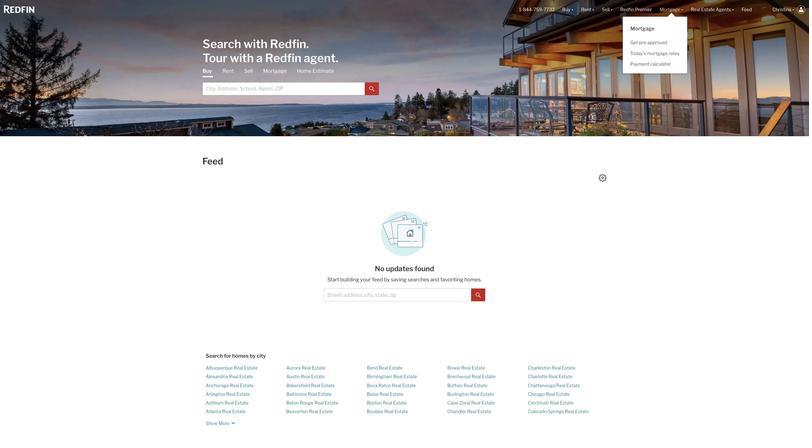 Task type: vqa. For each thing, say whether or not it's contained in the screenshot.
Estate corresponding to Albuquerque Real Estate
yes



Task type: describe. For each thing, give the bounding box(es) containing it.
get
[[631, 40, 638, 45]]

mortgage for mortgage ▾
[[660, 7, 680, 12]]

feed
[[372, 277, 383, 283]]

estate for bend real estate
[[389, 365, 403, 371]]

rent for rent ▾
[[581, 7, 591, 12]]

buy for buy ▾
[[562, 7, 571, 12]]

bowie real estate link
[[447, 365, 485, 371]]

estate for albuquerque real estate
[[244, 365, 258, 371]]

homes.
[[465, 277, 482, 283]]

estate right springs
[[575, 409, 589, 414]]

chandler
[[447, 409, 466, 414]]

search for homes by city
[[206, 353, 266, 359]]

▾ for mortgage ▾
[[681, 7, 684, 12]]

baltimore
[[286, 391, 307, 397]]

real for buffalo real estate
[[464, 383, 473, 388]]

baton rouge real estate
[[286, 400, 338, 406]]

bakersfield real estate link
[[286, 383, 335, 388]]

estate for brentwood real estate
[[482, 374, 496, 379]]

real for albuquerque real estate
[[234, 365, 243, 371]]

charleston real estate link
[[528, 365, 576, 371]]

estate down burlington real estate link
[[482, 400, 495, 406]]

estate for beaverton real estate
[[319, 409, 333, 414]]

atlanta real estate
[[206, 409, 246, 414]]

rent ▾ button
[[581, 0, 594, 19]]

beaverton real estate link
[[286, 409, 333, 414]]

brentwood real estate link
[[447, 374, 496, 379]]

buffalo
[[447, 383, 463, 388]]

arlington real estate
[[206, 391, 250, 397]]

real for beaverton real estate
[[309, 409, 318, 414]]

mortgage
[[647, 51, 668, 56]]

chattanooga real estate link
[[528, 383, 580, 388]]

real for chicago real estate
[[546, 391, 555, 397]]

charlotte
[[528, 374, 548, 379]]

estate for chandler real estate
[[478, 409, 491, 414]]

boise real estate
[[367, 391, 404, 397]]

anchorage real estate
[[206, 383, 254, 388]]

estate down birmingham real estate
[[402, 383, 416, 388]]

real for cincinnati real estate
[[550, 400, 559, 406]]

rent link
[[222, 67, 234, 75]]

buffalo real estate
[[447, 383, 488, 388]]

cape
[[447, 400, 458, 406]]

0 vertical spatial by
[[384, 277, 390, 283]]

submit search image
[[476, 293, 481, 298]]

homes
[[232, 353, 249, 359]]

ashburn real estate
[[206, 400, 248, 406]]

real down burlington real estate link
[[471, 400, 481, 406]]

sell link
[[244, 67, 253, 75]]

favoriting
[[440, 277, 463, 283]]

sell ▾
[[602, 7, 613, 12]]

estate for bowie real estate
[[472, 365, 485, 371]]

buy ▾
[[562, 7, 574, 12]]

show
[[206, 421, 218, 426]]

buffalo real estate link
[[447, 383, 488, 388]]

real right springs
[[565, 409, 574, 414]]

albuquerque real estate link
[[206, 365, 258, 371]]

rouge
[[300, 400, 314, 406]]

▾ for rent ▾
[[592, 7, 594, 12]]

arlington real estate link
[[206, 391, 250, 397]]

no
[[375, 265, 385, 273]]

real for bowie real estate
[[462, 365, 471, 371]]

▾ for sell ▾
[[611, 7, 613, 12]]

estate for arlington real estate
[[236, 391, 250, 397]]

boca
[[367, 383, 378, 388]]

boulder real estate
[[367, 409, 408, 414]]

redfin inside search with redfin. tour with a redfin agent.
[[265, 51, 301, 65]]

tab list containing buy
[[203, 67, 379, 95]]

today's mortgage rates link
[[623, 48, 687, 59]]

estate for chattanooga real estate
[[567, 383, 580, 388]]

atlanta real estate link
[[206, 409, 246, 414]]

real for chandler real estate
[[467, 409, 477, 414]]

burlington real estate link
[[447, 391, 494, 397]]

charlotte real estate
[[528, 374, 573, 379]]

show more
[[206, 421, 230, 426]]

albuquerque real estate
[[206, 365, 258, 371]]

real estate agents ▾ link
[[691, 0, 734, 19]]

bowie
[[447, 365, 461, 371]]

premier
[[635, 7, 652, 12]]

estate for boise real estate
[[390, 391, 404, 397]]

redfin.
[[270, 37, 309, 51]]

anchorage real estate link
[[206, 383, 254, 388]]

844-
[[523, 7, 534, 12]]

0 horizontal spatial feed
[[203, 156, 223, 167]]

home estimate
[[297, 68, 334, 74]]

rates
[[669, 51, 680, 56]]

sell for sell ▾
[[602, 7, 610, 12]]

buy for buy
[[203, 68, 212, 74]]

baton rouge real estate link
[[286, 400, 338, 406]]

estate for burlington real estate
[[481, 391, 494, 397]]

mortgage dialog
[[623, 13, 687, 73]]

bend real estate
[[367, 365, 403, 371]]

home
[[297, 68, 312, 74]]

real for alexandria real estate
[[229, 374, 238, 379]]

bend real estate link
[[367, 365, 403, 371]]

springs
[[548, 409, 564, 414]]

estate for bakersfield real estate
[[321, 383, 335, 388]]

estate for atlanta real estate
[[232, 409, 246, 414]]

buy ▾ button
[[559, 0, 577, 19]]

chattanooga real estate
[[528, 383, 580, 388]]

alexandria real estate link
[[206, 374, 253, 379]]

1-
[[519, 7, 523, 12]]

colorado
[[528, 409, 547, 414]]

feed inside button
[[742, 7, 752, 12]]

real for bend real estate
[[379, 365, 388, 371]]

estate for aurora real estate
[[312, 365, 326, 371]]

today's mortgage rates
[[631, 51, 680, 56]]

alexandria real estate
[[206, 374, 253, 379]]

home estimate link
[[297, 67, 334, 75]]

colorado springs real estate link
[[528, 409, 589, 414]]

christina ▾
[[773, 7, 795, 12]]

sell ▾ button
[[598, 0, 617, 19]]

rent ▾ button
[[577, 0, 598, 19]]

estate for charleston real estate
[[562, 365, 576, 371]]

redfin premier button
[[617, 0, 656, 19]]



Task type: locate. For each thing, give the bounding box(es) containing it.
real for aurora real estate
[[302, 365, 311, 371]]

estate down brentwood real estate link
[[474, 383, 488, 388]]

real down ashburn real estate
[[222, 409, 231, 414]]

estate up the baton rouge real estate
[[318, 391, 332, 397]]

bowie real estate
[[447, 365, 485, 371]]

estate down boca raton real estate
[[390, 391, 404, 397]]

bend
[[367, 365, 378, 371]]

bakersfield real estate
[[286, 383, 335, 388]]

boca raton real estate
[[367, 383, 416, 388]]

real for birmingham real estate
[[393, 374, 403, 379]]

0 horizontal spatial rent
[[222, 68, 234, 74]]

estate up baltimore real estate link
[[321, 383, 335, 388]]

1 vertical spatial feed
[[203, 156, 223, 167]]

▾ for christina ▾
[[792, 7, 795, 12]]

estate for boulder real estate
[[395, 409, 408, 414]]

real up baltimore real estate link
[[311, 383, 320, 388]]

estate for austin real estate
[[311, 374, 325, 379]]

real up burlington real estate link
[[464, 383, 473, 388]]

▾ for buy ▾
[[572, 7, 574, 12]]

boca raton real estate link
[[367, 383, 416, 388]]

estate up boca raton real estate link
[[404, 374, 417, 379]]

real for arlington real estate
[[226, 391, 236, 397]]

mortgage up city, address, school, agent, zip search field
[[263, 68, 287, 74]]

chicago real estate
[[528, 391, 570, 397]]

boise real estate link
[[367, 391, 404, 397]]

boulder
[[367, 409, 383, 414]]

real up boulder real estate link
[[383, 400, 392, 406]]

estate down albuquerque real estate in the bottom of the page
[[239, 374, 253, 379]]

by
[[384, 277, 390, 283], [250, 353, 256, 359]]

real down cape coral real estate link
[[467, 409, 477, 414]]

rent for rent
[[222, 68, 234, 74]]

boston real estate link
[[367, 400, 407, 406]]

estate up austin real estate
[[312, 365, 326, 371]]

ashburn real estate link
[[206, 400, 248, 406]]

2 vertical spatial mortgage
[[263, 68, 287, 74]]

estate up cape coral real estate link
[[481, 391, 494, 397]]

chicago real estate link
[[528, 391, 570, 397]]

approved
[[648, 40, 667, 45]]

city
[[257, 353, 266, 359]]

real for anchorage real estate
[[230, 383, 239, 388]]

austin
[[286, 374, 300, 379]]

estate for chicago real estate
[[556, 391, 570, 397]]

boise
[[367, 391, 379, 397]]

▾ right agents
[[732, 7, 734, 12]]

real down charlotte real estate
[[556, 383, 566, 388]]

cincinnati real estate link
[[528, 400, 574, 406]]

found
[[415, 265, 434, 273]]

redfin
[[621, 7, 634, 12], [265, 51, 301, 65]]

charleston
[[528, 365, 551, 371]]

real down raton
[[380, 391, 389, 397]]

beaverton
[[286, 409, 308, 414]]

mortgage inside dialog
[[631, 26, 655, 32]]

show more link
[[206, 417, 237, 427]]

estate for anchorage real estate
[[240, 383, 254, 388]]

1 vertical spatial mortgage
[[631, 26, 655, 32]]

estate for baltimore real estate
[[318, 391, 332, 397]]

chattanooga
[[528, 383, 555, 388]]

chicago
[[528, 391, 545, 397]]

sell inside dropdown button
[[602, 7, 610, 12]]

real for austin real estate
[[301, 374, 310, 379]]

real up the baton rouge real estate link
[[308, 391, 317, 397]]

real down "homes"
[[234, 365, 243, 371]]

sell right rent ▾ at the top of page
[[602, 7, 610, 12]]

baltimore real estate link
[[286, 391, 332, 397]]

alexandria
[[206, 374, 228, 379]]

raton
[[379, 383, 391, 388]]

real up boca raton real estate link
[[393, 374, 403, 379]]

search
[[203, 37, 241, 51], [206, 353, 223, 359]]

real down "boston real estate"
[[384, 409, 394, 414]]

real up chattanooga real estate
[[549, 374, 558, 379]]

▾ right the christina
[[792, 7, 795, 12]]

real right mortgage ▾ on the top
[[691, 7, 700, 12]]

boulder real estate link
[[367, 409, 408, 414]]

estate up bakersfield real estate link
[[311, 374, 325, 379]]

rent down tour
[[222, 68, 234, 74]]

1 vertical spatial search
[[206, 353, 223, 359]]

real up charlotte real estate link
[[552, 365, 561, 371]]

start
[[327, 277, 339, 283]]

real up buffalo real estate link
[[472, 374, 481, 379]]

search up albuquerque
[[206, 353, 223, 359]]

search inside search with redfin. tour with a redfin agent.
[[203, 37, 241, 51]]

estate up the 'boulder real estate'
[[393, 400, 407, 406]]

0 horizontal spatial sell
[[244, 68, 253, 74]]

real up springs
[[550, 400, 559, 406]]

estate up brentwood real estate link
[[472, 365, 485, 371]]

1 horizontal spatial buy
[[562, 7, 571, 12]]

search up rent 'link'
[[203, 37, 241, 51]]

1 vertical spatial sell
[[244, 68, 253, 74]]

a
[[256, 51, 263, 65]]

sell for sell
[[244, 68, 253, 74]]

5 ▾ from the left
[[732, 7, 734, 12]]

for
[[224, 353, 231, 359]]

0 vertical spatial sell
[[602, 7, 610, 12]]

real for burlington real estate
[[470, 391, 480, 397]]

0 vertical spatial mortgage
[[660, 7, 680, 12]]

estate for ashburn real estate
[[235, 400, 248, 406]]

estate down ashburn real estate
[[232, 409, 246, 414]]

boston real estate
[[367, 400, 407, 406]]

1 vertical spatial rent
[[222, 68, 234, 74]]

real down birmingham real estate
[[392, 383, 401, 388]]

real for brentwood real estate
[[472, 374, 481, 379]]

0 vertical spatial search
[[203, 37, 241, 51]]

estate down cape coral real estate link
[[478, 409, 491, 414]]

real for ashburn real estate
[[225, 400, 234, 406]]

estate for boston real estate
[[393, 400, 407, 406]]

estate for buffalo real estate
[[474, 383, 488, 388]]

tab list
[[203, 67, 379, 95]]

1 horizontal spatial sell
[[602, 7, 610, 12]]

real up cincinnati real estate
[[546, 391, 555, 397]]

cincinnati
[[528, 400, 549, 406]]

sell right rent 'link'
[[244, 68, 253, 74]]

estate for alexandria real estate
[[239, 374, 253, 379]]

more
[[219, 421, 230, 426]]

2 ▾ from the left
[[592, 7, 594, 12]]

rent right buy ▾
[[581, 7, 591, 12]]

real for chattanooga real estate
[[556, 383, 566, 388]]

boston
[[367, 400, 382, 406]]

estate down alexandria real estate
[[240, 383, 254, 388]]

estate down arlington real estate "link"
[[235, 400, 248, 406]]

birmingham
[[367, 374, 392, 379]]

mortgage link
[[263, 67, 287, 75]]

search for search for homes by city
[[206, 353, 223, 359]]

chandler real estate
[[447, 409, 491, 414]]

real down aurora real estate link
[[301, 374, 310, 379]]

your
[[360, 277, 371, 283]]

mortgage for mortgage link
[[263, 68, 287, 74]]

1 horizontal spatial redfin
[[621, 7, 634, 12]]

bakersfield
[[286, 383, 310, 388]]

brentwood
[[447, 374, 471, 379]]

estate down "homes"
[[244, 365, 258, 371]]

1-844-759-7732 link
[[519, 7, 555, 12]]

charlotte real estate link
[[528, 374, 573, 379]]

estate for cincinnati real estate
[[560, 400, 574, 406]]

pre-
[[639, 40, 648, 45]]

redfin up mortgage link
[[265, 51, 301, 65]]

1 horizontal spatial by
[[384, 277, 390, 283]]

1 horizontal spatial feed
[[742, 7, 752, 12]]

real for boston real estate
[[383, 400, 392, 406]]

by right feed
[[384, 277, 390, 283]]

estate for birmingham real estate
[[404, 374, 417, 379]]

real for boise real estate
[[380, 391, 389, 397]]

real for charlotte real estate
[[549, 374, 558, 379]]

searches
[[408, 277, 429, 283]]

get pre-approved link
[[623, 37, 687, 48]]

estate up charlotte real estate link
[[562, 365, 576, 371]]

feed
[[742, 7, 752, 12], [203, 156, 223, 167]]

christina
[[773, 7, 792, 12]]

▾ right rent ▾ at the top of page
[[611, 7, 613, 12]]

6 ▾ from the left
[[792, 7, 795, 12]]

rent inside rent ▾ dropdown button
[[581, 7, 591, 12]]

estate down anchorage real estate link
[[236, 391, 250, 397]]

feed button
[[738, 0, 769, 19]]

real right rouge
[[315, 400, 324, 406]]

real
[[691, 7, 700, 12], [234, 365, 243, 371], [302, 365, 311, 371], [379, 365, 388, 371], [462, 365, 471, 371], [552, 365, 561, 371], [229, 374, 238, 379], [301, 374, 310, 379], [393, 374, 403, 379], [472, 374, 481, 379], [549, 374, 558, 379], [230, 383, 239, 388], [311, 383, 320, 388], [392, 383, 401, 388], [464, 383, 473, 388], [556, 383, 566, 388], [226, 391, 236, 397], [308, 391, 317, 397], [380, 391, 389, 397], [470, 391, 480, 397], [546, 391, 555, 397], [225, 400, 234, 406], [315, 400, 324, 406], [383, 400, 392, 406], [471, 400, 481, 406], [550, 400, 559, 406], [222, 409, 231, 414], [309, 409, 318, 414], [384, 409, 394, 414], [467, 409, 477, 414], [565, 409, 574, 414]]

real for baltimore real estate
[[308, 391, 317, 397]]

real for charleston real estate
[[552, 365, 561, 371]]

baton
[[286, 400, 299, 406]]

3 ▾ from the left
[[611, 7, 613, 12]]

real inside "link"
[[691, 7, 700, 12]]

submit search image
[[369, 86, 375, 91]]

austin real estate link
[[286, 374, 325, 379]]

0 vertical spatial buy
[[562, 7, 571, 12]]

▾ left real estate agents ▾ on the top right of page
[[681, 7, 684, 12]]

by left city
[[250, 353, 256, 359]]

real down the alexandria real estate link
[[230, 383, 239, 388]]

estate inside "link"
[[701, 7, 715, 12]]

estate down the baton rouge real estate
[[319, 409, 333, 414]]

1 vertical spatial by
[[250, 353, 256, 359]]

search for search with redfin. tour with a redfin agent.
[[203, 37, 241, 51]]

buy ▾ button
[[562, 0, 574, 19]]

1 vertical spatial buy
[[203, 68, 212, 74]]

estate down "boston real estate"
[[395, 409, 408, 414]]

redfin inside button
[[621, 7, 634, 12]]

buy right 7732
[[562, 7, 571, 12]]

0 horizontal spatial mortgage
[[263, 68, 287, 74]]

rent inside tab list
[[222, 68, 234, 74]]

1 ▾ from the left
[[572, 7, 574, 12]]

1 vertical spatial redfin
[[265, 51, 301, 65]]

building
[[340, 277, 359, 283]]

1 horizontal spatial rent
[[581, 7, 591, 12]]

estate up buffalo real estate link
[[482, 374, 496, 379]]

payment calculator
[[631, 61, 671, 67]]

1 horizontal spatial mortgage
[[631, 26, 655, 32]]

real up brentwood real estate link
[[462, 365, 471, 371]]

no updates found
[[375, 265, 434, 273]]

759-
[[534, 7, 544, 12]]

ashburn
[[206, 400, 224, 406]]

mortgage inside dropdown button
[[660, 7, 680, 12]]

estate down charlotte real estate
[[567, 383, 580, 388]]

today's
[[631, 51, 646, 56]]

real estate agents ▾ button
[[687, 0, 738, 19]]

City, Address, School, Agent, ZIP search field
[[203, 82, 365, 95]]

cincinnati real estate
[[528, 400, 574, 406]]

2 horizontal spatial mortgage
[[660, 7, 680, 12]]

Street address, city, state, zip search field
[[324, 289, 471, 301]]

estate up colorado springs real estate
[[560, 400, 574, 406]]

estate up beaverton real estate link
[[325, 400, 338, 406]]

0 horizontal spatial redfin
[[265, 51, 301, 65]]

redfin left premier
[[621, 7, 634, 12]]

real estate agents ▾
[[691, 7, 734, 12]]

mortgage up pre-
[[631, 26, 655, 32]]

aurora
[[286, 365, 301, 371]]

real down arlington real estate "link"
[[225, 400, 234, 406]]

estate up chattanooga real estate "link"
[[559, 374, 573, 379]]

0 vertical spatial rent
[[581, 7, 591, 12]]

real up cape coral real estate link
[[470, 391, 480, 397]]

real up birmingham
[[379, 365, 388, 371]]

0 vertical spatial feed
[[742, 7, 752, 12]]

estate up birmingham real estate
[[389, 365, 403, 371]]

▾ inside "link"
[[732, 7, 734, 12]]

updates
[[386, 265, 413, 273]]

mortgage right premier
[[660, 7, 680, 12]]

0 vertical spatial redfin
[[621, 7, 634, 12]]

real down the baton rouge real estate link
[[309, 409, 318, 414]]

real up austin real estate
[[302, 365, 311, 371]]

rent ▾
[[581, 7, 594, 12]]

buy inside buy ▾ dropdown button
[[562, 7, 571, 12]]

charleston real estate
[[528, 365, 576, 371]]

▾ left rent ▾ at the top of page
[[572, 7, 574, 12]]

albuquerque
[[206, 365, 233, 371]]

real for atlanta real estate
[[222, 409, 231, 414]]

estate for charlotte real estate
[[559, 374, 573, 379]]

estate down chattanooga real estate "link"
[[556, 391, 570, 397]]

brentwood real estate
[[447, 374, 496, 379]]

aurora real estate
[[286, 365, 326, 371]]

real for bakersfield real estate
[[311, 383, 320, 388]]

buy down tour
[[203, 68, 212, 74]]

0 horizontal spatial buy
[[203, 68, 212, 74]]

real down albuquerque real estate in the bottom of the page
[[229, 374, 238, 379]]

real for boulder real estate
[[384, 409, 394, 414]]

real down anchorage real estate link
[[226, 391, 236, 397]]

0 horizontal spatial by
[[250, 353, 256, 359]]

▾ left the sell ▾
[[592, 7, 594, 12]]

4 ▾ from the left
[[681, 7, 684, 12]]

estate left agents
[[701, 7, 715, 12]]



